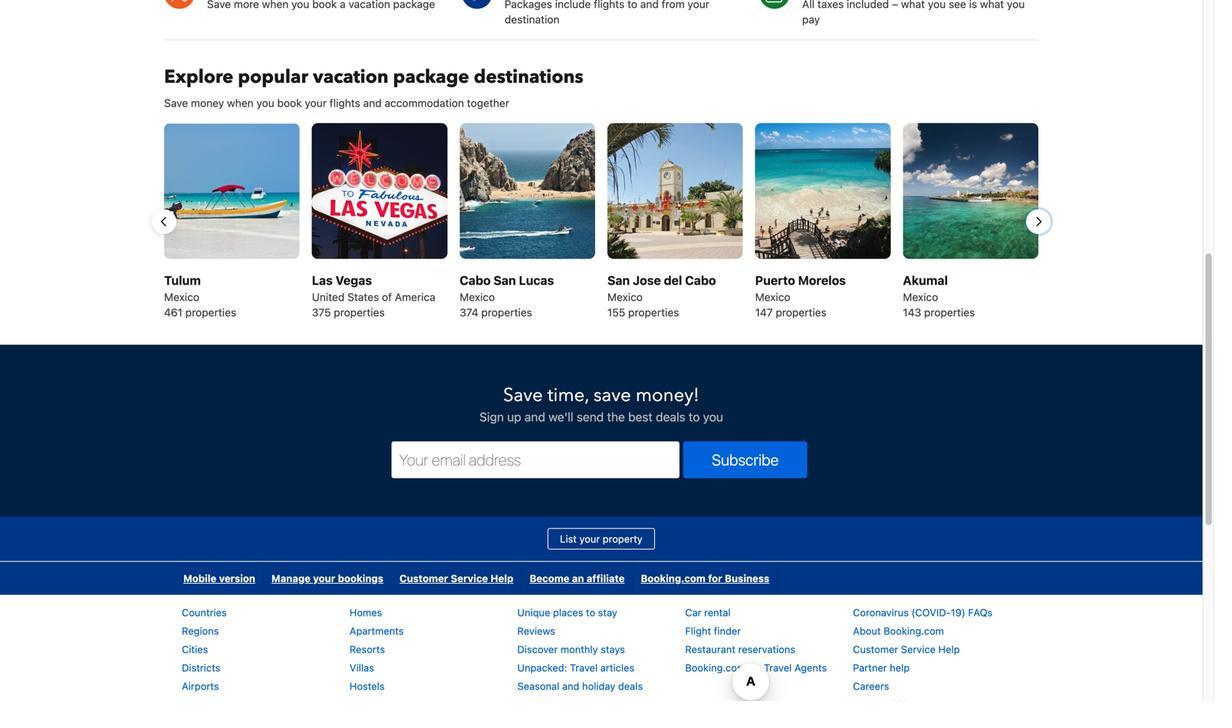 Task type: locate. For each thing, give the bounding box(es) containing it.
2 san from the left
[[608, 273, 630, 288]]

0 horizontal spatial what
[[902, 0, 926, 10]]

flights
[[594, 0, 625, 10], [330, 97, 361, 109]]

help inside coronavirus (covid-19) faqs about booking.com customer service help partner help careers
[[939, 644, 961, 655]]

tulum mexico 461 properties
[[164, 273, 236, 319]]

you right is
[[1008, 0, 1026, 10]]

2 properties from the left
[[334, 306, 385, 319]]

4 mexico from the left
[[756, 291, 791, 303]]

mexico up '374'
[[460, 291, 495, 303]]

customer service help link for partner help
[[854, 644, 961, 655]]

your right manage
[[313, 573, 336, 584]]

restaurant reservations link
[[686, 644, 796, 655]]

properties right '374'
[[482, 306, 533, 319]]

1 vertical spatial customer service help link
[[854, 644, 961, 655]]

san left lucas
[[494, 273, 516, 288]]

cabo inside cabo san lucas mexico 374 properties
[[460, 273, 491, 288]]

sign
[[480, 410, 504, 424]]

previous image
[[155, 213, 173, 231]]

1 horizontal spatial cabo
[[686, 273, 717, 288]]

booking.com down "restaurant"
[[686, 662, 746, 674]]

coronavirus (covid-19) faqs link
[[854, 607, 993, 618]]

2 travel from the left
[[764, 662, 792, 674]]

1 vertical spatial service
[[902, 644, 936, 655]]

properties inside cabo san lucas mexico 374 properties
[[482, 306, 533, 319]]

mexico down puerto
[[756, 291, 791, 303]]

monthly
[[561, 644, 598, 655]]

5 properties from the left
[[776, 306, 827, 319]]

0 vertical spatial for
[[709, 573, 723, 584]]

1 horizontal spatial help
[[939, 644, 961, 655]]

properties right the 461
[[186, 306, 236, 319]]

customer
[[400, 573, 449, 584], [854, 644, 899, 655]]

0 horizontal spatial customer service help link
[[392, 562, 522, 595]]

0 horizontal spatial service
[[451, 573, 488, 584]]

3 properties from the left
[[482, 306, 533, 319]]

1 horizontal spatial travel
[[764, 662, 792, 674]]

what
[[902, 0, 926, 10], [981, 0, 1005, 10]]

1 vertical spatial to
[[689, 410, 700, 424]]

san inside cabo san lucas mexico 374 properties
[[494, 273, 516, 288]]

vegas
[[336, 273, 372, 288]]

6 properties from the left
[[925, 306, 976, 319]]

0 horizontal spatial travel
[[570, 662, 598, 674]]

navigation
[[176, 562, 778, 595]]

save up up
[[504, 383, 543, 408]]

up
[[508, 410, 522, 424]]

1 horizontal spatial san
[[608, 273, 630, 288]]

cabo right del
[[686, 273, 717, 288]]

destinations
[[474, 65, 584, 90]]

united
[[312, 291, 345, 303]]

0 horizontal spatial san
[[494, 273, 516, 288]]

155
[[608, 306, 626, 319]]

1 horizontal spatial for
[[749, 662, 762, 674]]

1 horizontal spatial save
[[504, 383, 543, 408]]

navigation containing mobile version
[[176, 562, 778, 595]]

0 horizontal spatial for
[[709, 573, 723, 584]]

version
[[219, 573, 255, 584]]

1 horizontal spatial service
[[902, 644, 936, 655]]

0 vertical spatial booking.com
[[641, 573, 706, 584]]

hostels
[[350, 681, 385, 692]]

airports link
[[182, 681, 219, 692]]

states
[[348, 291, 379, 303]]

and
[[641, 0, 659, 10], [363, 97, 382, 109], [525, 410, 546, 424], [563, 681, 580, 692]]

deals
[[656, 410, 686, 424], [619, 681, 643, 692]]

deals down money!
[[656, 410, 686, 424]]

0 vertical spatial help
[[491, 573, 514, 584]]

and inside the explore popular vacation package destinations save money when you book your flights and accommodation together
[[363, 97, 382, 109]]

cabo inside san jose del cabo mexico 155 properties
[[686, 273, 717, 288]]

and down vacation
[[363, 97, 382, 109]]

1 vertical spatial save
[[504, 383, 543, 408]]

to left "stay"
[[586, 607, 596, 618]]

booking.com inside coronavirus (covid-19) faqs about booking.com customer service help partner help careers
[[884, 625, 945, 637]]

1 horizontal spatial to
[[628, 0, 638, 10]]

to
[[628, 0, 638, 10], [689, 410, 700, 424], [586, 607, 596, 618]]

your inside packages include flights to and from your destination
[[688, 0, 710, 10]]

mexico down tulum
[[164, 291, 200, 303]]

your inside navigation
[[313, 573, 336, 584]]

Your email address email field
[[392, 441, 680, 478]]

all taxes included – what you see is what you pay
[[803, 0, 1026, 26]]

properties inside puerto morelos mexico 147 properties
[[776, 306, 827, 319]]

1 travel from the left
[[570, 662, 598, 674]]

2 cabo from the left
[[686, 273, 717, 288]]

mobile
[[183, 573, 217, 584]]

seasonal
[[518, 681, 560, 692]]

mexico down akumal
[[904, 291, 939, 303]]

coronavirus
[[854, 607, 909, 618]]

to left from
[[628, 0, 638, 10]]

see
[[949, 0, 967, 10]]

0 horizontal spatial deals
[[619, 681, 643, 692]]

4 properties from the left
[[629, 306, 680, 319]]

become
[[530, 573, 570, 584]]

for down "reservations"
[[749, 662, 762, 674]]

to down money!
[[689, 410, 700, 424]]

and down unpacked: travel articles "link"
[[563, 681, 580, 692]]

your right book
[[305, 97, 327, 109]]

articles
[[601, 662, 635, 674]]

1 vertical spatial flights
[[330, 97, 361, 109]]

properties inside the akumal mexico 143 properties
[[925, 306, 976, 319]]

1 vertical spatial customer
[[854, 644, 899, 655]]

help
[[491, 573, 514, 584], [939, 644, 961, 655]]

customer up partner
[[854, 644, 899, 655]]

0 vertical spatial flights
[[594, 0, 625, 10]]

properties down the states
[[334, 306, 385, 319]]

what right – on the top of the page
[[902, 0, 926, 10]]

1 vertical spatial deals
[[619, 681, 643, 692]]

san left jose
[[608, 273, 630, 288]]

become an affiliate
[[530, 573, 625, 584]]

2 vertical spatial to
[[586, 607, 596, 618]]

cabo san lucas mexico 374 properties
[[460, 273, 554, 319]]

0 vertical spatial save
[[164, 97, 188, 109]]

subscribe
[[712, 451, 779, 469]]

faqs
[[969, 607, 993, 618]]

2 vertical spatial booking.com
[[686, 662, 746, 674]]

flight
[[686, 625, 712, 637]]

your inside the explore popular vacation package destinations save money when you book your flights and accommodation together
[[305, 97, 327, 109]]

to inside packages include flights to and from your destination
[[628, 0, 638, 10]]

booking.com up car
[[641, 573, 706, 584]]

puerto morelos mexico 147 properties
[[756, 273, 847, 319]]

restaurant
[[686, 644, 736, 655]]

and left from
[[641, 0, 659, 10]]

2 what from the left
[[981, 0, 1005, 10]]

1 properties from the left
[[186, 306, 236, 319]]

461
[[164, 306, 183, 319]]

customer service help link
[[392, 562, 522, 595], [854, 644, 961, 655]]

customer right bookings
[[400, 573, 449, 584]]

unpacked: travel articles link
[[518, 662, 635, 674]]

booking.com inside car rental flight finder restaurant reservations booking.com for travel agents
[[686, 662, 746, 674]]

service
[[451, 573, 488, 584], [902, 644, 936, 655]]

and right up
[[525, 410, 546, 424]]

you inside save time, save money! sign up and we'll send the best deals to you
[[704, 410, 724, 424]]

0 horizontal spatial to
[[586, 607, 596, 618]]

1 horizontal spatial flights
[[594, 0, 625, 10]]

apartments
[[350, 625, 404, 637]]

manage
[[272, 573, 311, 584]]

0 vertical spatial service
[[451, 573, 488, 584]]

together
[[467, 97, 510, 109]]

your right from
[[688, 0, 710, 10]]

1 cabo from the left
[[460, 273, 491, 288]]

booking.com down coronavirus (covid-19) faqs 'link'
[[884, 625, 945, 637]]

you up subscribe
[[704, 410, 724, 424]]

help left the become
[[491, 573, 514, 584]]

next image
[[1030, 213, 1048, 231]]

flights down vacation
[[330, 97, 361, 109]]

0 horizontal spatial flights
[[330, 97, 361, 109]]

bookings
[[338, 573, 384, 584]]

you left book
[[257, 97, 275, 109]]

properties inside las vegas united states of america 375 properties
[[334, 306, 385, 319]]

airports
[[182, 681, 219, 692]]

coronavirus (covid-19) faqs about booking.com customer service help partner help careers
[[854, 607, 993, 692]]

your right list
[[580, 533, 600, 545]]

booking.com for business
[[641, 573, 770, 584]]

deals down articles
[[619, 681, 643, 692]]

cities link
[[182, 644, 208, 655]]

0 horizontal spatial help
[[491, 573, 514, 584]]

1 horizontal spatial deals
[[656, 410, 686, 424]]

1 vertical spatial help
[[939, 644, 961, 655]]

1 vertical spatial booking.com
[[884, 625, 945, 637]]

save left money
[[164, 97, 188, 109]]

1 san from the left
[[494, 273, 516, 288]]

travel down "reservations"
[[764, 662, 792, 674]]

help down 19)
[[939, 644, 961, 655]]

5 mexico from the left
[[904, 291, 939, 303]]

for inside navigation
[[709, 573, 723, 584]]

included
[[847, 0, 890, 10]]

flights right include
[[594, 0, 625, 10]]

booking.com
[[641, 573, 706, 584], [884, 625, 945, 637], [686, 662, 746, 674]]

explore
[[164, 65, 234, 90]]

0 horizontal spatial customer
[[400, 573, 449, 584]]

properties right 143
[[925, 306, 976, 319]]

0 horizontal spatial cabo
[[460, 273, 491, 288]]

properties down jose
[[629, 306, 680, 319]]

best
[[629, 410, 653, 424]]

0 vertical spatial customer service help link
[[392, 562, 522, 595]]

0 horizontal spatial save
[[164, 97, 188, 109]]

property
[[603, 533, 643, 545]]

mexico inside the akumal mexico 143 properties
[[904, 291, 939, 303]]

subscribe button
[[684, 441, 808, 478]]

villas
[[350, 662, 374, 674]]

car rental flight finder restaurant reservations booking.com for travel agents
[[686, 607, 827, 674]]

deals inside unique places to stay reviews discover monthly stays unpacked: travel articles seasonal and holiday deals
[[619, 681, 643, 692]]

for inside car rental flight finder restaurant reservations booking.com for travel agents
[[749, 662, 762, 674]]

save inside save time, save money! sign up and we'll send the best deals to you
[[504, 383, 543, 408]]

careers link
[[854, 681, 890, 692]]

help
[[890, 662, 910, 674]]

143
[[904, 306, 922, 319]]

money!
[[636, 383, 700, 408]]

0 vertical spatial deals
[[656, 410, 686, 424]]

for left business
[[709, 573, 723, 584]]

147
[[756, 306, 773, 319]]

accommodation
[[385, 97, 464, 109]]

travel up seasonal and holiday deals link
[[570, 662, 598, 674]]

1 mexico from the left
[[164, 291, 200, 303]]

cabo up '374'
[[460, 273, 491, 288]]

pay
[[803, 13, 821, 26]]

navigation inside save time, save money! footer
[[176, 562, 778, 595]]

mobile version
[[183, 573, 255, 584]]

properties right 147
[[776, 306, 827, 319]]

popular
[[238, 65, 309, 90]]

1 horizontal spatial what
[[981, 0, 1005, 10]]

we'll
[[549, 410, 574, 424]]

2 mexico from the left
[[460, 291, 495, 303]]

1 horizontal spatial customer service help link
[[854, 644, 961, 655]]

business
[[725, 573, 770, 584]]

stay
[[598, 607, 618, 618]]

0 vertical spatial to
[[628, 0, 638, 10]]

1 horizontal spatial customer
[[854, 644, 899, 655]]

0 vertical spatial customer
[[400, 573, 449, 584]]

1 vertical spatial for
[[749, 662, 762, 674]]

what right is
[[981, 0, 1005, 10]]

mexico up 155
[[608, 291, 643, 303]]

3 mexico from the left
[[608, 291, 643, 303]]

2 horizontal spatial to
[[689, 410, 700, 424]]



Task type: describe. For each thing, give the bounding box(es) containing it.
manage your bookings
[[272, 573, 384, 584]]

save
[[594, 383, 632, 408]]

an
[[572, 573, 584, 584]]

regions link
[[182, 625, 219, 637]]

19)
[[951, 607, 966, 618]]

hostels link
[[350, 681, 385, 692]]

service inside coronavirus (covid-19) faqs about booking.com customer service help partner help careers
[[902, 644, 936, 655]]

mexico inside cabo san lucas mexico 374 properties
[[460, 291, 495, 303]]

countries
[[182, 607, 227, 618]]

mobile version link
[[176, 562, 263, 595]]

when
[[227, 97, 254, 109]]

car rental link
[[686, 607, 731, 618]]

akumal
[[904, 273, 949, 288]]

reviews
[[518, 625, 556, 637]]

affiliate
[[587, 573, 625, 584]]

deals inside save time, save money! sign up and we'll send the best deals to you
[[656, 410, 686, 424]]

partner help link
[[854, 662, 910, 674]]

mexico inside tulum mexico 461 properties
[[164, 291, 200, 303]]

and inside save time, save money! sign up and we'll send the best deals to you
[[525, 410, 546, 424]]

customer inside customer service help link
[[400, 573, 449, 584]]

you inside the explore popular vacation package destinations save money when you book your flights and accommodation together
[[257, 97, 275, 109]]

properties inside tulum mexico 461 properties
[[186, 306, 236, 319]]

del
[[664, 273, 683, 288]]

unique places to stay link
[[518, 607, 618, 618]]

unique places to stay reviews discover monthly stays unpacked: travel articles seasonal and holiday deals
[[518, 607, 643, 692]]

unique
[[518, 607, 551, 618]]

mexico inside san jose del cabo mexico 155 properties
[[608, 291, 643, 303]]

explore popular vacation package destinations save money when you book your flights and accommodation together
[[164, 65, 584, 109]]

time,
[[548, 383, 589, 408]]

holiday
[[583, 681, 616, 692]]

and inside unique places to stay reviews discover monthly stays unpacked: travel articles seasonal and holiday deals
[[563, 681, 580, 692]]

customer service help link for become an affiliate
[[392, 562, 522, 595]]

vacation
[[313, 65, 389, 90]]

booking.com for travel agents link
[[686, 662, 827, 674]]

packages include flights to and from your destination
[[505, 0, 710, 26]]

explore popular vacation package destinations region
[[152, 123, 1051, 320]]

help inside navigation
[[491, 573, 514, 584]]

1 what from the left
[[902, 0, 926, 10]]

money
[[191, 97, 224, 109]]

flights inside the explore popular vacation package destinations save money when you book your flights and accommodation together
[[330, 97, 361, 109]]

to inside unique places to stay reviews discover monthly stays unpacked: travel articles seasonal and holiday deals
[[586, 607, 596, 618]]

service inside navigation
[[451, 573, 488, 584]]

list
[[560, 533, 577, 545]]

jose
[[633, 273, 661, 288]]

customer inside coronavirus (covid-19) faqs about booking.com customer service help partner help careers
[[854, 644, 899, 655]]

cities
[[182, 644, 208, 655]]

lucas
[[519, 273, 554, 288]]

homes link
[[350, 607, 382, 618]]

taxes
[[818, 0, 844, 10]]

car
[[686, 607, 702, 618]]

unpacked:
[[518, 662, 568, 674]]

akumal mexico 143 properties
[[904, 273, 976, 319]]

resorts link
[[350, 644, 385, 655]]

villas link
[[350, 662, 374, 674]]

resorts
[[350, 644, 385, 655]]

375
[[312, 306, 331, 319]]

america
[[395, 291, 436, 303]]

careers
[[854, 681, 890, 692]]

apartments link
[[350, 625, 404, 637]]

include
[[555, 0, 591, 10]]

destination
[[505, 13, 560, 26]]

send
[[577, 410, 604, 424]]

to inside save time, save money! sign up and we'll send the best deals to you
[[689, 410, 700, 424]]

booking.com inside booking.com for business link
[[641, 573, 706, 584]]

reviews link
[[518, 625, 556, 637]]

you left see
[[929, 0, 946, 10]]

reservations
[[739, 644, 796, 655]]

the
[[607, 410, 625, 424]]

discover
[[518, 644, 558, 655]]

san inside san jose del cabo mexico 155 properties
[[608, 273, 630, 288]]

about booking.com link
[[854, 625, 945, 637]]

travel inside car rental flight finder restaurant reservations booking.com for travel agents
[[764, 662, 792, 674]]

374
[[460, 306, 479, 319]]

book
[[277, 97, 302, 109]]

list your property link
[[548, 528, 655, 550]]

properties inside san jose del cabo mexico 155 properties
[[629, 306, 680, 319]]

finder
[[714, 625, 742, 637]]

places
[[553, 607, 584, 618]]

seasonal and holiday deals link
[[518, 681, 643, 692]]

travel inside unique places to stay reviews discover monthly stays unpacked: travel articles seasonal and holiday deals
[[570, 662, 598, 674]]

homes
[[350, 607, 382, 618]]

save time, save money! footer
[[0, 345, 1203, 701]]

san jose del cabo mexico 155 properties
[[608, 273, 717, 319]]

flights inside packages include flights to and from your destination
[[594, 0, 625, 10]]

of
[[382, 291, 392, 303]]

flight finder link
[[686, 625, 742, 637]]

packages
[[505, 0, 553, 10]]

tulum
[[164, 273, 201, 288]]

become an affiliate link
[[522, 562, 633, 595]]

stays
[[601, 644, 625, 655]]

mexico inside puerto morelos mexico 147 properties
[[756, 291, 791, 303]]

homes apartments resorts villas hostels
[[350, 607, 404, 692]]

regions
[[182, 625, 219, 637]]

and inside packages include flights to and from your destination
[[641, 0, 659, 10]]

districts
[[182, 662, 221, 674]]

from
[[662, 0, 685, 10]]

las
[[312, 273, 333, 288]]

save inside the explore popular vacation package destinations save money when you book your flights and accommodation together
[[164, 97, 188, 109]]

discover monthly stays link
[[518, 644, 625, 655]]

countries link
[[182, 607, 227, 618]]

package
[[393, 65, 470, 90]]

–
[[893, 0, 899, 10]]

booking.com for business link
[[634, 562, 778, 595]]

agents
[[795, 662, 827, 674]]



Task type: vqa. For each thing, say whether or not it's contained in the screenshot.
December's Fri
no



